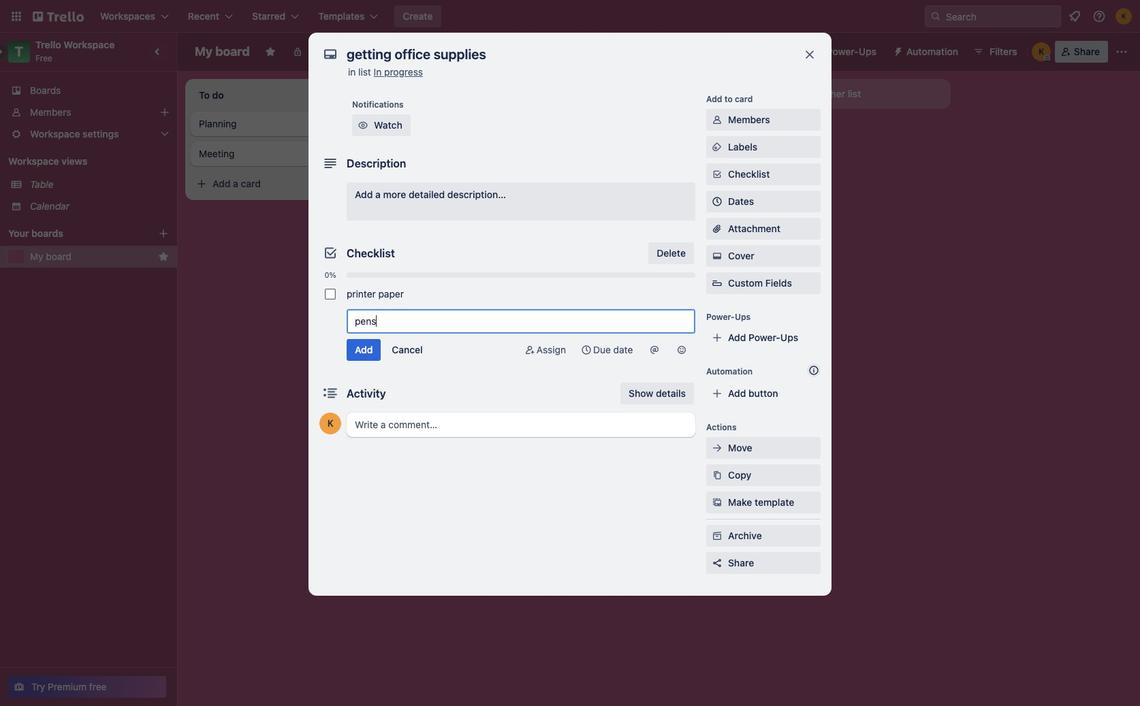 Task type: describe. For each thing, give the bounding box(es) containing it.
assign
[[537, 344, 566, 356]]

0 horizontal spatial workspace
[[8, 155, 59, 167]]

trello workspace free
[[35, 39, 115, 63]]

a down add a more detailed description… at the top of the page
[[427, 216, 432, 228]]

another
[[811, 88, 846, 99]]

supplies
[[454, 118, 491, 129]]

due date
[[594, 344, 633, 356]]

0 vertical spatial list
[[358, 66, 371, 78]]

watch button
[[352, 114, 411, 136]]

date
[[614, 344, 633, 356]]

checklist button
[[707, 164, 821, 185]]

workspace inside trello workspace free
[[64, 39, 115, 50]]

add a more detailed description… link
[[347, 183, 696, 221]]

copy link
[[707, 465, 821, 487]]

getting office supplies
[[392, 118, 491, 129]]

try premium free button
[[8, 677, 166, 698]]

my inside board name text box
[[195, 44, 213, 59]]

make template
[[728, 497, 795, 508]]

archive link
[[707, 525, 821, 547]]

views
[[61, 155, 87, 167]]

button
[[749, 388, 779, 399]]

card down meeting link
[[241, 178, 261, 189]]

attachment
[[728, 223, 781, 234]]

custom fields button
[[707, 277, 821, 290]]

to
[[725, 94, 733, 104]]

create from template… image for right add a card button
[[542, 217, 553, 228]]

0 horizontal spatial members
[[30, 106, 71, 118]]

test prototype
[[392, 167, 457, 179]]

sm image for copy
[[711, 469, 724, 482]]

trello workspace link
[[35, 39, 115, 50]]

t link
[[8, 41, 30, 63]]

sm image for make template
[[711, 496, 724, 510]]

custom fields
[[728, 277, 792, 289]]

board link
[[351, 41, 409, 63]]

getting office supplies link
[[392, 117, 551, 131]]

0 horizontal spatial automation
[[707, 367, 753, 377]]

cover
[[728, 250, 755, 262]]

1 vertical spatial power-ups
[[707, 312, 751, 322]]

Search field
[[942, 6, 1061, 27]]

ups inside button
[[859, 46, 877, 57]]

template.
[[462, 185, 499, 196]]

add down custom
[[728, 332, 746, 343]]

activity
[[347, 388, 386, 400]]

private button
[[284, 41, 348, 63]]

sm image inside due date link
[[580, 343, 594, 357]]

automation inside button
[[907, 46, 959, 57]]

this
[[409, 185, 425, 196]]

switch to… image
[[10, 10, 23, 23]]

automation button
[[888, 41, 967, 63]]

board
[[374, 46, 401, 57]]

test prototype link
[[392, 166, 551, 180]]

add left another
[[790, 88, 808, 99]]

boards
[[30, 84, 61, 96]]

primary element
[[0, 0, 1141, 33]]

open information menu image
[[1093, 10, 1107, 23]]

in list in progress
[[348, 66, 423, 78]]

show
[[629, 388, 654, 399]]

table
[[30, 179, 53, 190]]

search image
[[931, 11, 942, 22]]

back to home image
[[33, 5, 84, 27]]

in
[[348, 66, 356, 78]]

add left button
[[728, 388, 746, 399]]

1 vertical spatial my board
[[30, 251, 71, 262]]

checklist inside button
[[728, 168, 770, 180]]

make
[[728, 497, 753, 508]]

list inside button
[[848, 88, 862, 99]]

due
[[594, 344, 611, 356]]

free
[[89, 681, 107, 693]]

dates button
[[707, 191, 821, 213]]

printer paper
[[347, 288, 404, 300]]

your boards
[[8, 228, 63, 239]]

cover link
[[707, 245, 821, 267]]

0 horizontal spatial members link
[[0, 102, 177, 123]]

1 vertical spatial share button
[[707, 553, 821, 574]]

test
[[392, 167, 411, 179]]

Board name text field
[[188, 41, 257, 63]]

1 horizontal spatial members link
[[707, 109, 821, 131]]

create
[[403, 10, 433, 22]]

archive
[[728, 530, 762, 542]]

board inside my board link
[[46, 251, 71, 262]]

1 horizontal spatial add a card button
[[384, 211, 534, 233]]

t
[[15, 44, 23, 59]]

sm image right date
[[648, 343, 662, 357]]

move
[[728, 442, 753, 454]]

0 horizontal spatial add a card
[[213, 178, 261, 189]]

your boards with 1 items element
[[8, 226, 138, 242]]

try
[[31, 681, 45, 693]]

my board inside board name text box
[[195, 44, 250, 59]]

in progress link
[[374, 66, 423, 78]]

details
[[656, 388, 686, 399]]

2 vertical spatial ups
[[781, 332, 799, 343]]

0 notifications image
[[1067, 8, 1083, 25]]

this card is a template.
[[409, 185, 499, 196]]

card left is
[[427, 185, 445, 196]]

workspace views
[[8, 155, 87, 167]]

show details link
[[621, 383, 694, 405]]

labels link
[[707, 136, 821, 158]]

sm image for automation
[[888, 41, 907, 60]]

0 vertical spatial share
[[1074, 46, 1100, 57]]

2 horizontal spatial create from template… image
[[736, 117, 747, 128]]

a inside add a more detailed description… link
[[375, 189, 381, 200]]

0 horizontal spatial power-
[[707, 312, 735, 322]]

sm image for watch
[[356, 119, 370, 132]]

add button button
[[707, 383, 821, 405]]

premium
[[48, 681, 87, 693]]

add board image
[[158, 228, 169, 239]]

in
[[374, 66, 382, 78]]

delete link
[[649, 243, 694, 264]]

0%
[[325, 271, 336, 279]]

copy
[[728, 469, 752, 481]]

meeting
[[199, 148, 235, 159]]

2 vertical spatial power-
[[749, 332, 781, 343]]

sm image up details
[[675, 343, 689, 357]]

1 vertical spatial my
[[30, 251, 43, 262]]

kendallparks02 (kendallparks02) image
[[1032, 42, 1051, 61]]

add to card
[[707, 94, 753, 104]]



Task type: vqa. For each thing, say whether or not it's contained in the screenshot.
"viewed" at the left of page
no



Task type: locate. For each thing, give the bounding box(es) containing it.
dates
[[728, 196, 755, 207]]

star or unstar board image
[[265, 46, 276, 57]]

planning link
[[199, 117, 357, 131]]

add a card down add a more detailed description… at the top of the page
[[406, 216, 454, 228]]

power-ups
[[827, 46, 877, 57], [707, 312, 751, 322]]

add a card button down this card is a template. at the top left of page
[[384, 211, 534, 233]]

add button
[[728, 388, 779, 399]]

share button down 0 notifications "icon"
[[1055, 41, 1109, 63]]

sm image inside labels link
[[711, 140, 724, 154]]

sm image left copy on the right bottom of page
[[711, 469, 724, 482]]

actions
[[707, 422, 737, 433]]

sm image left cover
[[711, 249, 724, 263]]

workspace right trello
[[64, 39, 115, 50]]

list right another
[[848, 88, 862, 99]]

1 horizontal spatial list
[[848, 88, 862, 99]]

members down boards
[[30, 106, 71, 118]]

list
[[358, 66, 371, 78], [848, 88, 862, 99]]

printer paper checkbox
[[325, 289, 336, 300]]

sm image for move
[[711, 442, 724, 455]]

share down archive
[[728, 557, 754, 569]]

assign link
[[518, 339, 572, 361]]

list right in
[[358, 66, 371, 78]]

sm image inside the copy link
[[711, 469, 724, 482]]

1 vertical spatial checklist
[[347, 247, 395, 260]]

card down add a more detailed description… at the top of the page
[[434, 216, 454, 228]]

progress
[[384, 66, 423, 78]]

Add an item text field
[[347, 309, 696, 334]]

ups up add power-ups
[[735, 312, 751, 322]]

1 horizontal spatial power-ups
[[827, 46, 877, 57]]

customize views image
[[416, 45, 429, 59]]

sm image down add to card
[[711, 113, 724, 127]]

template
[[755, 497, 795, 508]]

0 vertical spatial my
[[195, 44, 213, 59]]

0 vertical spatial board
[[215, 44, 250, 59]]

my down your boards
[[30, 251, 43, 262]]

add left more
[[355, 189, 373, 200]]

show details
[[629, 388, 686, 399]]

workspace up the table
[[8, 155, 59, 167]]

sm image left "labels"
[[711, 140, 724, 154]]

sm image right the assign
[[580, 343, 594, 357]]

automation up add button
[[707, 367, 753, 377]]

1 vertical spatial automation
[[707, 367, 753, 377]]

1 horizontal spatial automation
[[907, 46, 959, 57]]

boards link
[[0, 80, 177, 102]]

sm image inside cover link
[[711, 249, 724, 263]]

printer
[[347, 288, 376, 300]]

0 vertical spatial kendallparks02 (kendallparks02) image
[[1116, 8, 1133, 25]]

0 vertical spatial share button
[[1055, 41, 1109, 63]]

filters
[[990, 46, 1018, 57]]

sm image inside watch button
[[356, 119, 370, 132]]

share button down archive link
[[707, 553, 821, 574]]

0 horizontal spatial share
[[728, 557, 754, 569]]

power- down custom fields button
[[749, 332, 781, 343]]

sm image inside move link
[[711, 442, 724, 455]]

members link down boards
[[0, 102, 177, 123]]

add power-ups
[[728, 332, 799, 343]]

sm image down add an item text box
[[523, 343, 537, 357]]

0 horizontal spatial list
[[358, 66, 371, 78]]

1 horizontal spatial checklist
[[728, 168, 770, 180]]

0 vertical spatial automation
[[907, 46, 959, 57]]

power-ups up add another list button
[[827, 46, 877, 57]]

add a more detailed description…
[[355, 189, 506, 200]]

1 vertical spatial list
[[848, 88, 862, 99]]

power-ups inside power-ups button
[[827, 46, 877, 57]]

checklist up printer paper
[[347, 247, 395, 260]]

board inside board name text box
[[215, 44, 250, 59]]

calendar
[[30, 200, 70, 212]]

members up "labels"
[[728, 114, 771, 125]]

add down the meeting
[[213, 178, 231, 189]]

power-ups down custom
[[707, 312, 751, 322]]

0 horizontal spatial ups
[[735, 312, 751, 322]]

sm image right power-ups button
[[888, 41, 907, 60]]

board down boards
[[46, 251, 71, 262]]

0 horizontal spatial checklist
[[347, 247, 395, 260]]

description
[[347, 157, 406, 170]]

sm image inside assign link
[[523, 343, 537, 357]]

custom
[[728, 277, 763, 289]]

try premium free
[[31, 681, 107, 693]]

1 vertical spatial add a card button
[[384, 211, 534, 233]]

notifications
[[352, 99, 404, 110]]

2 horizontal spatial power-
[[827, 46, 859, 57]]

board left star or unstar board image
[[215, 44, 250, 59]]

cancel
[[392, 344, 423, 356]]

sm image for members
[[711, 113, 724, 127]]

2 horizontal spatial ups
[[859, 46, 877, 57]]

0 horizontal spatial board
[[46, 251, 71, 262]]

office
[[426, 118, 451, 129]]

attachment button
[[707, 218, 821, 240]]

0 vertical spatial power-ups
[[827, 46, 877, 57]]

sm image
[[711, 113, 724, 127], [356, 119, 370, 132], [711, 249, 724, 263], [523, 343, 537, 357], [675, 343, 689, 357], [711, 469, 724, 482], [711, 496, 724, 510]]

sm image for labels
[[711, 140, 724, 154]]

create from template… image
[[736, 117, 747, 128], [349, 179, 360, 189], [542, 217, 553, 228]]

0 horizontal spatial share button
[[707, 553, 821, 574]]

add power-ups link
[[707, 327, 821, 349]]

checklist down "labels"
[[728, 168, 770, 180]]

a
[[233, 178, 238, 189], [455, 185, 460, 196], [375, 189, 381, 200], [427, 216, 432, 228]]

show menu image
[[1115, 45, 1129, 59]]

0 vertical spatial my board
[[195, 44, 250, 59]]

power-ups button
[[800, 41, 885, 63]]

sm image inside 'automation' button
[[888, 41, 907, 60]]

None submit
[[347, 339, 381, 361]]

1 horizontal spatial kendallparks02 (kendallparks02) image
[[1116, 8, 1133, 25]]

kendallparks02 (kendallparks02) image
[[1116, 8, 1133, 25], [320, 413, 341, 435]]

0 horizontal spatial my board
[[30, 251, 71, 262]]

1 vertical spatial share
[[728, 557, 754, 569]]

Write a comment text field
[[347, 413, 696, 437]]

starred icon image
[[158, 251, 169, 262]]

add down detailed
[[406, 216, 424, 228]]

power- up another
[[827, 46, 859, 57]]

trello
[[35, 39, 61, 50]]

add a card button
[[191, 173, 341, 195], [384, 211, 534, 233]]

my board left star or unstar board image
[[195, 44, 250, 59]]

0 vertical spatial add a card button
[[191, 173, 341, 195]]

sm image for archive
[[711, 529, 724, 543]]

calendar link
[[30, 200, 169, 213]]

table link
[[30, 178, 169, 191]]

2 vertical spatial create from template… image
[[542, 217, 553, 228]]

1 horizontal spatial share button
[[1055, 41, 1109, 63]]

None text field
[[340, 42, 790, 67]]

1 horizontal spatial my board
[[195, 44, 250, 59]]

card
[[735, 94, 753, 104], [241, 178, 261, 189], [427, 185, 445, 196], [434, 216, 454, 228]]

fields
[[766, 277, 792, 289]]

make template link
[[707, 492, 821, 514]]

sm image for cover
[[711, 249, 724, 263]]

description…
[[448, 189, 506, 200]]

my board down boards
[[30, 251, 71, 262]]

1 horizontal spatial board
[[215, 44, 250, 59]]

share left show menu image
[[1074, 46, 1100, 57]]

share button
[[1055, 41, 1109, 63], [707, 553, 821, 574]]

0 vertical spatial add a card
[[213, 178, 261, 189]]

0 horizontal spatial add a card button
[[191, 173, 341, 195]]

0 vertical spatial workspace
[[64, 39, 115, 50]]

0 horizontal spatial create from template… image
[[349, 179, 360, 189]]

ups up add another list button
[[859, 46, 877, 57]]

filters button
[[970, 41, 1022, 63]]

a right is
[[455, 185, 460, 196]]

1 horizontal spatial power-
[[749, 332, 781, 343]]

1 horizontal spatial ups
[[781, 332, 799, 343]]

add another list button
[[766, 79, 951, 109]]

delete
[[657, 247, 686, 259]]

0 vertical spatial create from template… image
[[736, 117, 747, 128]]

sm image down actions
[[711, 442, 724, 455]]

members
[[30, 106, 71, 118], [728, 114, 771, 125]]

cancel link
[[384, 339, 431, 361]]

add left to at the right of page
[[707, 94, 723, 104]]

1 vertical spatial workspace
[[8, 155, 59, 167]]

board
[[215, 44, 250, 59], [46, 251, 71, 262]]

add
[[790, 88, 808, 99], [707, 94, 723, 104], [213, 178, 231, 189], [355, 189, 373, 200], [406, 216, 424, 228], [728, 332, 746, 343], [728, 388, 746, 399]]

1 vertical spatial board
[[46, 251, 71, 262]]

add a card down the meeting
[[213, 178, 261, 189]]

a down the meeting
[[233, 178, 238, 189]]

0 vertical spatial power-
[[827, 46, 859, 57]]

sm image
[[888, 41, 907, 60], [711, 140, 724, 154], [580, 343, 594, 357], [648, 343, 662, 357], [711, 442, 724, 455], [711, 529, 724, 543]]

a left more
[[375, 189, 381, 200]]

workspace
[[64, 39, 115, 50], [8, 155, 59, 167]]

getting
[[392, 118, 424, 129]]

sm image inside make template link
[[711, 496, 724, 510]]

1 vertical spatial power-
[[707, 312, 735, 322]]

1 horizontal spatial add a card
[[406, 216, 454, 228]]

power- down custom
[[707, 312, 735, 322]]

1 vertical spatial ups
[[735, 312, 751, 322]]

add a card button down meeting link
[[191, 173, 341, 195]]

0 horizontal spatial my
[[30, 251, 43, 262]]

0 vertical spatial ups
[[859, 46, 877, 57]]

sm image left make
[[711, 496, 724, 510]]

detailed
[[409, 189, 445, 200]]

move link
[[707, 437, 821, 459]]

1 horizontal spatial create from template… image
[[542, 217, 553, 228]]

sm image inside archive link
[[711, 529, 724, 543]]

prototype
[[414, 167, 457, 179]]

ups down the "fields"
[[781, 332, 799, 343]]

automation down search icon
[[907, 46, 959, 57]]

paper
[[379, 288, 404, 300]]

card right to at the right of page
[[735, 94, 753, 104]]

create from template… image for add a card button to the top
[[349, 179, 360, 189]]

my left star or unstar board image
[[195, 44, 213, 59]]

due date link
[[574, 339, 640, 361]]

0 horizontal spatial power-ups
[[707, 312, 751, 322]]

planning
[[199, 118, 237, 129]]

1 vertical spatial create from template… image
[[349, 179, 360, 189]]

1 vertical spatial add a card
[[406, 216, 454, 228]]

power- inside button
[[827, 46, 859, 57]]

meeting link
[[199, 147, 357, 161]]

sm image left archive
[[711, 529, 724, 543]]

1 vertical spatial kendallparks02 (kendallparks02) image
[[320, 413, 341, 435]]

members link up labels link
[[707, 109, 821, 131]]

private
[[308, 46, 340, 57]]

1 horizontal spatial workspace
[[64, 39, 115, 50]]

automation
[[907, 46, 959, 57], [707, 367, 753, 377]]

your
[[8, 228, 29, 239]]

boards
[[31, 228, 63, 239]]

1 horizontal spatial members
[[728, 114, 771, 125]]

0 vertical spatial checklist
[[728, 168, 770, 180]]

sm image left the watch
[[356, 119, 370, 132]]

1 horizontal spatial share
[[1074, 46, 1100, 57]]

0 horizontal spatial kendallparks02 (kendallparks02) image
[[320, 413, 341, 435]]

ups
[[859, 46, 877, 57], [735, 312, 751, 322], [781, 332, 799, 343]]

1 horizontal spatial my
[[195, 44, 213, 59]]

watch
[[374, 119, 403, 131]]

my board link
[[30, 250, 153, 264]]



